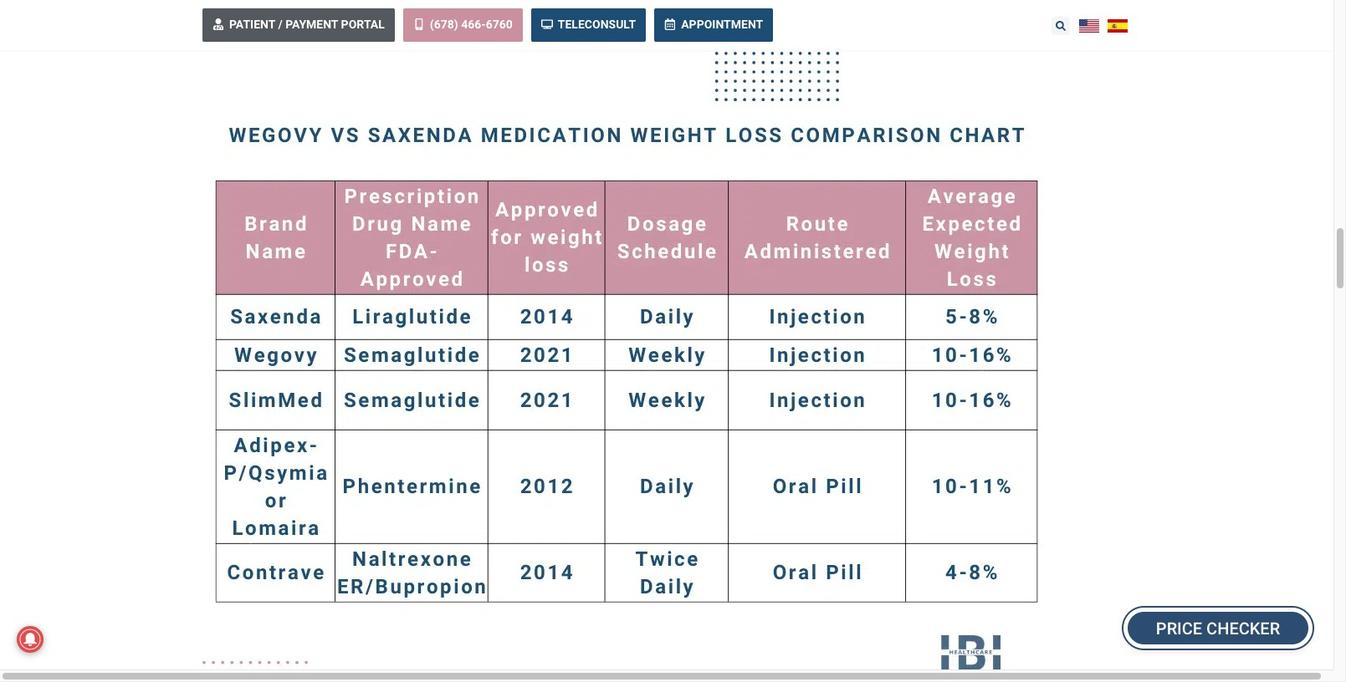 Task type: describe. For each thing, give the bounding box(es) containing it.
appointment
[[681, 18, 764, 31]]

svg image left usa icon
[[1057, 21, 1067, 31]]

payment
[[286, 18, 338, 31]]

466-
[[461, 18, 486, 31]]

spain image
[[1108, 19, 1129, 32]]

teleconsult link
[[531, 8, 646, 42]]

portal
[[341, 18, 385, 31]]

svg image for patient / payment portal
[[213, 18, 224, 30]]

patient / payment portal link
[[203, 8, 395, 42]]

patient
[[229, 18, 275, 31]]



Task type: locate. For each thing, give the bounding box(es) containing it.
svg image left (678)
[[413, 18, 425, 30]]

(678) 466-6760
[[430, 18, 513, 31]]

svg image
[[665, 18, 676, 30]]

usa image
[[1080, 19, 1100, 32]]

svg image inside teleconsult link
[[541, 18, 553, 30]]

svg image left patient
[[213, 18, 224, 30]]

svg image
[[213, 18, 224, 30], [413, 18, 425, 30], [541, 18, 553, 30], [1057, 21, 1067, 31]]

svg image right 6760
[[541, 18, 553, 30]]

svg image inside (678) 466-6760 "link"
[[413, 18, 425, 30]]

None search field
[[1052, 15, 1071, 35]]

svg image for (678) 466-6760
[[413, 18, 425, 30]]

price checker link
[[1157, 616, 1281, 642]]

teleconsult
[[558, 18, 636, 31]]

price
[[1157, 619, 1203, 639]]

(678) 466-6760 link
[[403, 8, 523, 42]]

price checker
[[1157, 619, 1281, 639]]

svg image inside patient / payment portal link
[[213, 18, 224, 30]]

patient / payment portal
[[229, 18, 385, 31]]

6760
[[486, 18, 513, 31]]

svg image for teleconsult
[[541, 18, 553, 30]]

checker
[[1207, 619, 1281, 639]]

(678)
[[430, 18, 458, 31]]

/
[[278, 18, 283, 31]]

appointment link
[[655, 8, 774, 42]]



Task type: vqa. For each thing, say whether or not it's contained in the screenshot.
svg icon inside the the Patient / Payment Portal link
no



